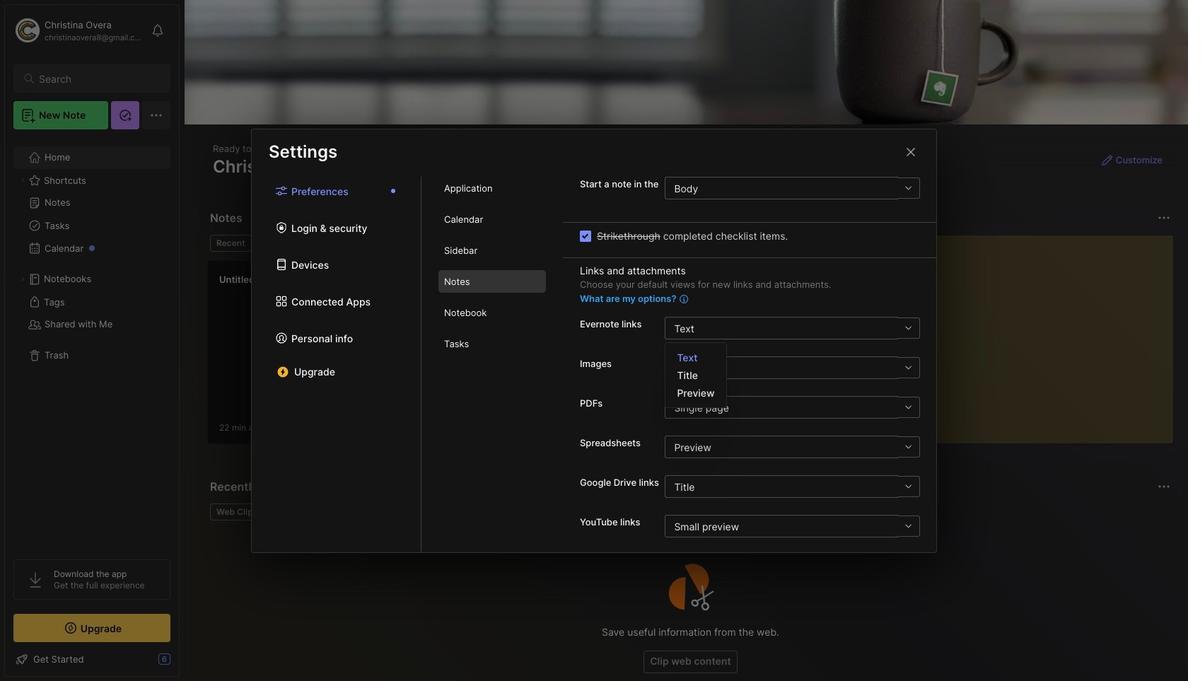 Task type: locate. For each thing, give the bounding box(es) containing it.
row group
[[207, 260, 716, 453]]

Choose default view option for PDFs field
[[665, 396, 919, 419]]

Choose default view option for Spreadsheets field
[[665, 436, 919, 458]]

None search field
[[39, 70, 158, 87]]

tab list
[[252, 177, 422, 552], [422, 177, 563, 552], [210, 235, 840, 252]]

tab
[[438, 177, 546, 199], [438, 208, 546, 231], [210, 235, 252, 252], [257, 235, 315, 252], [438, 239, 546, 262], [438, 270, 546, 293], [438, 301, 546, 324], [438, 332, 546, 355], [210, 504, 264, 521]]

tree
[[5, 138, 179, 547]]

Search text field
[[39, 72, 158, 86]]

close image
[[902, 143, 919, 160]]

Choose default view option for Images field
[[665, 356, 919, 379]]

Start a new note in the body or title. field
[[665, 177, 920, 199]]

Start writing… text field
[[875, 236, 1173, 432]]

Choose default view option for Google Drive links field
[[665, 475, 919, 498]]

Choose default view option for YouTube links field
[[665, 515, 919, 537]]



Task type: describe. For each thing, give the bounding box(es) containing it.
dropdown list menu
[[666, 349, 726, 402]]

Select30 checkbox
[[580, 230, 591, 242]]

Choose default view option for Evernote links field
[[665, 317, 919, 339]]

tree inside main element
[[5, 138, 179, 547]]

main element
[[0, 0, 184, 681]]

expand notebooks image
[[18, 275, 27, 284]]

none search field inside main element
[[39, 70, 158, 87]]



Task type: vqa. For each thing, say whether or not it's contained in the screenshot.
Black Friday offer image
no



